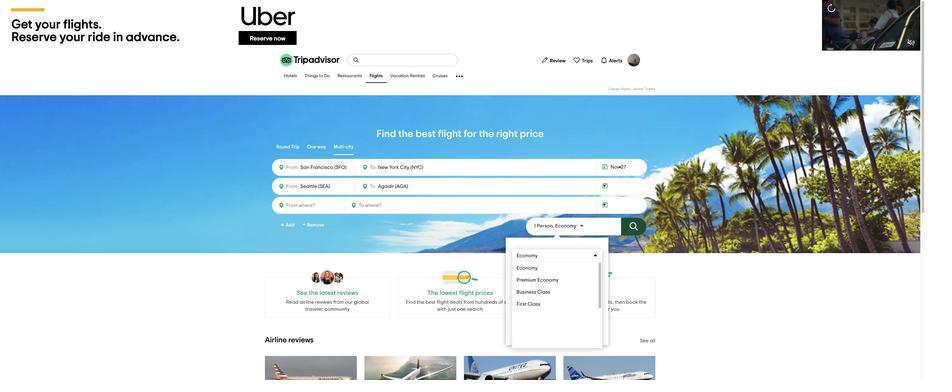 Task type: describe. For each thing, give the bounding box(es) containing it.
cruises link
[[429, 70, 452, 83]]

premium economy
[[517, 278, 559, 283]]

flights,
[[599, 300, 614, 305]]

see the latest reviews
[[297, 290, 359, 297]]

1 for 1 person , economy
[[534, 224, 536, 229]]

vacation rentals link
[[387, 70, 429, 83]]

64)
[[536, 280, 543, 285]]

close
[[589, 334, 603, 339]]

27
[[621, 165, 626, 170]]

deals
[[450, 300, 463, 305]]

round
[[277, 145, 290, 150]]

way
[[318, 145, 326, 150]]

adult
[[515, 280, 527, 285]]

trips link
[[571, 54, 596, 67]]

read airline reviews from our global traveler community
[[286, 300, 369, 312]]

2 from: from the top
[[286, 184, 299, 189]]

1 person , economy
[[534, 224, 577, 229]]

airline reviews link
[[265, 337, 314, 345]]

first class
[[517, 302, 541, 307]]

all
[[650, 339, 656, 344]]

trip
[[291, 145, 300, 150]]

city
[[346, 145, 354, 150]]

for you
[[604, 307, 620, 312]]

read
[[286, 300, 299, 305]]

- remove
[[303, 220, 324, 230]]

From where? text field
[[299, 163, 352, 172]]

latest
[[320, 290, 336, 297]]

find the best flight deals from hundreds of sites with just one search
[[406, 300, 515, 312]]

one-
[[307, 145, 318, 150]]

2 horizontal spatial reviews
[[337, 290, 359, 297]]

(0-
[[537, 307, 543, 312]]

airline reviews
[[265, 337, 314, 345]]

the inside use flyscore to compare flights, then book the one that is right for you
[[639, 300, 647, 305]]

restaurants link
[[334, 70, 366, 83]]

cruises
[[433, 74, 448, 78]]

1 vertical spatial from where? text field
[[285, 201, 340, 210]]

profile picture image
[[628, 54, 641, 67]]

17)
[[543, 307, 548, 312]]

multi-city link
[[334, 140, 354, 155]]

then
[[615, 300, 625, 305]]

remove
[[307, 223, 324, 228]]

0 vertical spatial flyscore
[[581, 290, 606, 297]]

0 vertical spatial to where? text field
[[377, 183, 435, 191]]

0 horizontal spatial to
[[319, 74, 323, 78]]

things to do link
[[301, 70, 334, 83]]

things to do
[[305, 74, 330, 78]]

first
[[517, 302, 527, 307]]

use flyscore to compare flights, then book the one that is right for you
[[539, 300, 647, 312]]

,
[[553, 224, 555, 229]]

business
[[517, 290, 537, 295]]

person
[[537, 224, 553, 229]]

search image
[[353, 57, 360, 63]]

flights inside flights link
[[370, 74, 383, 78]]

the for find the best flight for the right price
[[399, 129, 414, 139]]

tickets
[[645, 88, 656, 91]]

1 from: from the top
[[286, 165, 299, 170]]

0 vertical spatial from where? text field
[[299, 182, 352, 191]]

from inside read airline reviews from our global traveler community
[[334, 300, 344, 305]]

1 horizontal spatial flights
[[621, 88, 631, 91]]

advertisement region
[[0, 0, 921, 51]]

0 vertical spatial -
[[632, 88, 633, 91]]

nov
[[611, 165, 620, 170]]

To where? text field
[[377, 164, 435, 172]]

review
[[550, 58, 566, 63]]

multi-city
[[334, 145, 354, 150]]

flight for deals
[[437, 300, 449, 305]]

sites
[[504, 300, 515, 305]]

see for see all
[[640, 339, 649, 344]]

for
[[464, 129, 477, 139]]

vacation rentals
[[391, 74, 425, 78]]

see all
[[640, 339, 656, 344]]

of
[[499, 300, 503, 305]]

+ add
[[281, 222, 295, 230]]



Task type: locate. For each thing, give the bounding box(es) containing it.
0 vertical spatial find
[[377, 129, 396, 139]]

from where? text field up - remove
[[285, 201, 340, 210]]

flight
[[438, 129, 462, 139], [437, 300, 449, 305]]

the
[[399, 129, 414, 139], [479, 129, 494, 139], [309, 290, 318, 297], [417, 300, 425, 305], [639, 300, 647, 305]]

1 from from the left
[[334, 300, 344, 305]]

0 down sites
[[512, 307, 516, 312]]

0 vertical spatial from:
[[286, 165, 299, 170]]

1 horizontal spatial flyscore
[[581, 290, 606, 297]]

1 horizontal spatial airline
[[634, 88, 644, 91]]

0 seniors (65+)
[[512, 293, 545, 298]]

round trip link
[[277, 140, 300, 155]]

hundreds
[[476, 300, 498, 305]]

0 horizontal spatial -
[[303, 220, 306, 230]]

best for for
[[416, 129, 436, 139]]

from up one search
[[464, 300, 474, 305]]

see all link
[[640, 339, 656, 344]]

(65+)
[[534, 293, 545, 298]]

0 vertical spatial right
[[497, 129, 518, 139]]

0 vertical spatial to:
[[370, 165, 377, 170]]

1
[[534, 224, 536, 229], [512, 280, 514, 285]]

right
[[497, 129, 518, 139], [592, 307, 603, 312]]

1 horizontal spatial -
[[632, 88, 633, 91]]

lowest
[[440, 290, 458, 297]]

1 for 1 adult (18-64)
[[512, 280, 514, 285]]

0 horizontal spatial airline
[[265, 337, 287, 345]]

one search
[[457, 307, 483, 312]]

the lowest flight prices
[[428, 290, 493, 297]]

the for see the latest reviews
[[309, 290, 318, 297]]

1 adult (18-64)
[[512, 280, 543, 285]]

flight inside find the best flight deals from hundreds of sites with just one search
[[437, 300, 449, 305]]

0 vertical spatial class
[[538, 290, 551, 295]]

-
[[632, 88, 633, 91], [303, 220, 306, 230]]

airline
[[300, 300, 314, 305]]

with
[[438, 307, 447, 312]]

0 children (0-17)
[[512, 307, 548, 312]]

To where? text field
[[377, 183, 435, 191], [357, 202, 413, 210]]

1 horizontal spatial to
[[570, 300, 575, 305]]

+
[[281, 222, 285, 230]]

1 vertical spatial airline
[[265, 337, 287, 345]]

0 horizontal spatial flyscore
[[549, 300, 569, 305]]

class
[[538, 290, 551, 295], [528, 302, 541, 307]]

0 horizontal spatial flights
[[370, 74, 383, 78]]

trips
[[582, 58, 593, 63]]

best inside find the best flight deals from hundreds of sites with just one search
[[426, 300, 436, 305]]

from inside find the best flight deals from hundreds of sites with just one search
[[464, 300, 474, 305]]

0 vertical spatial best
[[416, 129, 436, 139]]

0 vertical spatial see
[[297, 290, 308, 297]]

flight prices
[[459, 290, 493, 297]]

our
[[345, 300, 353, 305]]

alerts
[[609, 58, 623, 63]]

None search field
[[348, 55, 458, 66]]

0 vertical spatial reviews
[[337, 290, 359, 297]]

one-way
[[307, 145, 326, 150]]

2 to: from the top
[[370, 184, 377, 189]]

to
[[319, 74, 323, 78], [570, 300, 575, 305]]

0
[[512, 293, 516, 298], [512, 307, 516, 312]]

traveler community
[[306, 307, 350, 312]]

1 vertical spatial right
[[592, 307, 603, 312]]

0 for 0 seniors (65+)
[[512, 293, 516, 298]]

restaurants
[[338, 74, 362, 78]]

2 0 from the top
[[512, 307, 516, 312]]

1 horizontal spatial see
[[640, 339, 649, 344]]

nov 27
[[611, 165, 626, 170]]

right left price
[[497, 129, 518, 139]]

1 vertical spatial class
[[528, 302, 541, 307]]

seniors
[[517, 293, 533, 298]]

hotels link
[[280, 70, 301, 83]]

flyscore up 'one'
[[549, 300, 569, 305]]

0 vertical spatial to
[[319, 74, 323, 78]]

0 horizontal spatial find
[[377, 129, 396, 139]]

economy
[[556, 224, 577, 229], [517, 254, 538, 259], [517, 254, 538, 259], [517, 266, 538, 271], [538, 278, 559, 283]]

global
[[354, 300, 369, 305]]

right right is
[[592, 307, 603, 312]]

the
[[428, 290, 439, 297]]

that
[[577, 307, 586, 312]]

airline
[[634, 88, 644, 91], [265, 337, 287, 345]]

from left the our
[[334, 300, 344, 305]]

flight for for
[[438, 129, 462, 139]]

1 vertical spatial flyscore
[[549, 300, 569, 305]]

children
[[517, 307, 536, 312]]

reviews inside read airline reviews from our global traveler community
[[315, 300, 332, 305]]

0 for 0 children (0-17)
[[512, 307, 516, 312]]

1 left person
[[534, 224, 536, 229]]

1 horizontal spatial right
[[592, 307, 603, 312]]

1 vertical spatial see
[[640, 339, 649, 344]]

class for business class
[[538, 290, 551, 295]]

use
[[539, 300, 548, 305]]

the inside find the best flight deals from hundreds of sites with just one search
[[417, 300, 425, 305]]

flight left for
[[438, 129, 462, 139]]

round trip
[[277, 145, 300, 150]]

flights left vacation at the top left of the page
[[370, 74, 383, 78]]

flights link
[[366, 70, 387, 83]]

0 vertical spatial 0
[[512, 293, 516, 298]]

2 vertical spatial reviews
[[289, 337, 314, 345]]

find for find the best flight for the right price
[[377, 129, 396, 139]]

- left tickets
[[632, 88, 633, 91]]

compare
[[576, 300, 597, 305]]

things
[[305, 74, 318, 78]]

cheap
[[609, 88, 620, 91]]

tripadvisor image
[[280, 54, 340, 67]]

0 horizontal spatial reviews
[[289, 337, 314, 345]]

book
[[627, 300, 638, 305]]

1 horizontal spatial reviews
[[315, 300, 332, 305]]

see for see the latest reviews
[[297, 290, 308, 297]]

best for deals
[[426, 300, 436, 305]]

business class
[[517, 290, 551, 295]]

1 vertical spatial best
[[426, 300, 436, 305]]

0 vertical spatial flights
[[370, 74, 383, 78]]

1 left adult
[[512, 280, 514, 285]]

1 vertical spatial flights
[[621, 88, 631, 91]]

reviews
[[337, 290, 359, 297], [315, 300, 332, 305], [289, 337, 314, 345]]

to left do in the left top of the page
[[319, 74, 323, 78]]

alerts link
[[598, 54, 625, 67]]

cheap flights - airline tickets
[[609, 88, 656, 91]]

review link
[[539, 54, 569, 67]]

to inside use flyscore to compare flights, then book the one that is right for you
[[570, 300, 575, 305]]

1 vertical spatial -
[[303, 220, 306, 230]]

the for find the best flight deals from hundreds of sites with just one search
[[417, 300, 425, 305]]

1 horizontal spatial from
[[464, 300, 474, 305]]

1 vertical spatial 0
[[512, 307, 516, 312]]

0 horizontal spatial right
[[497, 129, 518, 139]]

1 vertical spatial to
[[570, 300, 575, 305]]

1 vertical spatial find
[[406, 300, 416, 305]]

0 vertical spatial flight
[[438, 129, 462, 139]]

right inside use flyscore to compare flights, then book the one that is right for you
[[592, 307, 603, 312]]

(18-
[[529, 280, 536, 285]]

find inside find the best flight deals from hundreds of sites with just one search
[[406, 300, 416, 305]]

0 horizontal spatial see
[[297, 290, 308, 297]]

1 vertical spatial from:
[[286, 184, 299, 189]]

see
[[297, 290, 308, 297], [640, 339, 649, 344]]

rentals
[[410, 74, 425, 78]]

1 to: from the top
[[370, 165, 377, 170]]

flights right cheap
[[621, 88, 631, 91]]

to up 'one'
[[570, 300, 575, 305]]

0 up sites
[[512, 293, 516, 298]]

find for find the best flight deals from hundreds of sites with just one search
[[406, 300, 416, 305]]

one-way link
[[307, 140, 326, 155]]

0 horizontal spatial 1
[[512, 280, 514, 285]]

2 from from the left
[[464, 300, 474, 305]]

0 horizontal spatial from
[[334, 300, 344, 305]]

1 horizontal spatial find
[[406, 300, 416, 305]]

From where? text field
[[299, 182, 352, 191], [285, 201, 340, 210]]

find the best flight for the right price
[[377, 129, 544, 139]]

from where? text field down from where? text field on the left top of page
[[299, 182, 352, 191]]

flight up with
[[437, 300, 449, 305]]

one
[[567, 307, 575, 312]]

is
[[587, 307, 591, 312]]

flyscore up compare
[[581, 290, 606, 297]]

see left all on the bottom right of the page
[[640, 339, 649, 344]]

0 vertical spatial airline
[[634, 88, 644, 91]]

- left remove
[[303, 220, 306, 230]]

1 0 from the top
[[512, 293, 516, 298]]

add
[[286, 223, 295, 228]]

do
[[324, 74, 330, 78]]

just
[[448, 307, 456, 312]]

multi-
[[334, 145, 346, 150]]

1 vertical spatial 1
[[512, 280, 514, 285]]

1 vertical spatial reviews
[[315, 300, 332, 305]]

price
[[520, 129, 544, 139]]

class for first class
[[528, 302, 541, 307]]

0 vertical spatial 1
[[534, 224, 536, 229]]

vacation
[[391, 74, 409, 78]]

1 horizontal spatial 1
[[534, 224, 536, 229]]

1 vertical spatial flight
[[437, 300, 449, 305]]

1 vertical spatial to where? text field
[[357, 202, 413, 210]]

flyscore inside use flyscore to compare flights, then book the one that is right for you
[[549, 300, 569, 305]]

to:
[[370, 165, 377, 170], [370, 184, 377, 189]]

see up 'airline'
[[297, 290, 308, 297]]

1 vertical spatial to:
[[370, 184, 377, 189]]

flights
[[370, 74, 383, 78], [621, 88, 631, 91]]



Task type: vqa. For each thing, say whether or not it's contained in the screenshot.
map
no



